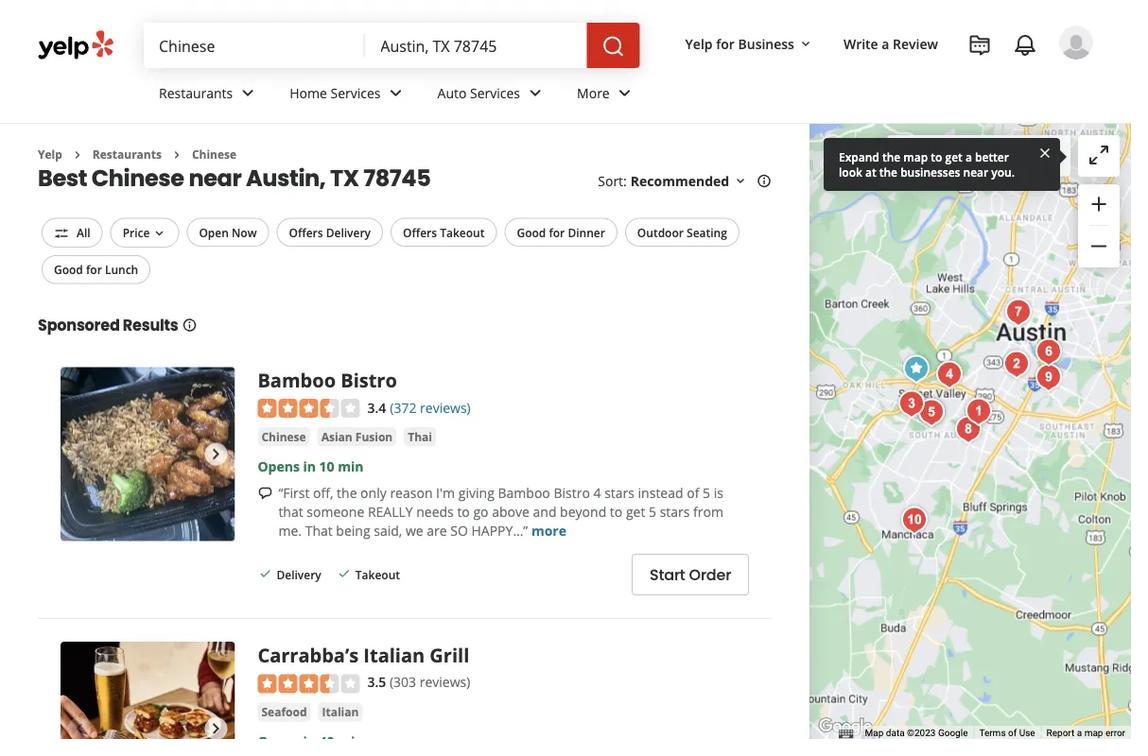 Task type: vqa. For each thing, say whether or not it's contained in the screenshot.
'LOCK WORLD' icon
no



Task type: describe. For each thing, give the bounding box(es) containing it.
good for lunch button
[[42, 255, 151, 284]]

zoom in image
[[1088, 193, 1111, 216]]

1 horizontal spatial to
[[610, 503, 623, 521]]

lunch
[[105, 262, 138, 277]]

Near text field
[[381, 35, 572, 56]]

3.5 (303 reviews)
[[367, 674, 471, 691]]

of inside "first off, the only reason i'm giving bamboo bistro 4 stars instead of 5 is that someone really needs to go above and beyond to get 5 stars from me. that being said, we are so happy…"
[[687, 484, 699, 502]]

beyond
[[560, 503, 607, 521]]

expand the map to get a better look at the businesses near you. tooltip
[[824, 138, 1060, 191]]

seating
[[687, 225, 727, 240]]

potbelly sandwich shop image
[[898, 350, 936, 388]]

order
[[689, 565, 731, 586]]

takeout inside button
[[440, 225, 485, 240]]

terms of use
[[979, 728, 1035, 739]]

bamboo bistro link
[[258, 367, 397, 393]]

keyboard shortcuts image
[[839, 730, 854, 739]]

recommended button
[[631, 172, 748, 190]]

good for good for lunch
[[54, 262, 83, 277]]

at
[[866, 164, 877, 180]]

yelp link
[[38, 147, 62, 162]]

map
[[865, 728, 884, 739]]

seafood button
[[258, 703, 311, 722]]

above
[[492, 503, 530, 521]]

24 chevron down v2 image for auto services
[[524, 82, 547, 104]]

©2023
[[907, 728, 936, 739]]

from
[[693, 503, 724, 521]]

opens in 10 min
[[258, 457, 364, 475]]

start order
[[650, 565, 731, 586]]

more link
[[532, 522, 567, 540]]

expand
[[839, 149, 880, 165]]

instead
[[638, 484, 683, 502]]

we
[[406, 522, 423, 540]]

business categories element
[[144, 68, 1094, 123]]

0 vertical spatial bistro
[[341, 367, 397, 393]]

businesses
[[901, 164, 961, 180]]

filters group
[[38, 218, 743, 284]]

search as map moves
[[925, 147, 1059, 165]]

3.5 star rating image
[[258, 675, 360, 694]]

in
[[303, 457, 316, 475]]

previous image
[[68, 443, 91, 466]]

offers delivery button
[[277, 218, 383, 247]]

"first
[[279, 484, 310, 502]]

16 filter v2 image
[[54, 226, 69, 241]]

tso chinese takeout & delivery image
[[998, 346, 1036, 384]]

78745
[[363, 162, 431, 194]]

sponsored
[[38, 315, 120, 336]]

chinese inside "button"
[[261, 429, 306, 445]]

2 slideshow element from the top
[[61, 642, 235, 740]]

seafood link
[[258, 703, 311, 722]]

1 slideshow element from the top
[[61, 367, 235, 542]]

16 speech v2 image
[[258, 486, 273, 501]]

only
[[361, 484, 387, 502]]

thai
[[408, 429, 432, 445]]

giving
[[459, 484, 495, 502]]

yelp for yelp for business
[[685, 35, 713, 52]]

0 vertical spatial chinese link
[[192, 147, 237, 162]]

1 vertical spatial restaurants link
[[93, 147, 162, 162]]

1 horizontal spatial chinese
[[192, 147, 237, 162]]

dinner
[[568, 225, 605, 240]]

16 chevron down v2 image for yelp for business
[[798, 37, 813, 52]]

that
[[305, 522, 333, 540]]

start
[[650, 565, 685, 586]]

offers delivery
[[289, 225, 371, 240]]

open now button
[[187, 218, 269, 247]]

you.
[[992, 164, 1015, 180]]

24 chevron down v2 image for home services
[[385, 82, 407, 104]]

Find text field
[[159, 35, 350, 56]]

1 vertical spatial reviews)
[[420, 674, 471, 691]]

austin,
[[246, 162, 326, 194]]

carrabba's italian grill
[[258, 642, 469, 668]]

chinese button
[[258, 428, 310, 446]]

search image
[[602, 35, 625, 58]]

italian button
[[318, 703, 363, 722]]

near inside expand the map to get a better look at the businesses near you.
[[963, 164, 989, 180]]

map region
[[801, 43, 1131, 740]]

outdoor
[[637, 225, 684, 240]]

good for dinner
[[517, 225, 605, 240]]

previous image
[[68, 718, 91, 740]]

thai link
[[404, 428, 436, 446]]

1 vertical spatial restaurants
[[93, 147, 162, 162]]

auto
[[438, 84, 467, 102]]

close image
[[1038, 144, 1053, 161]]

user actions element
[[670, 24, 1120, 140]]

auto services link
[[422, 68, 562, 123]]

data
[[886, 728, 905, 739]]

report a map error
[[1047, 728, 1126, 739]]

italian inside italian button
[[322, 705, 359, 720]]

business
[[738, 35, 795, 52]]

tx
[[330, 162, 359, 194]]

offers takeout button
[[391, 218, 497, 247]]

super bowl restaurant image
[[950, 411, 988, 449]]

map for moves
[[988, 147, 1015, 165]]

16 checkmark v2 image
[[258, 567, 273, 582]]

map for to
[[904, 149, 928, 165]]

projects image
[[969, 34, 991, 57]]

outdoor seating button
[[625, 218, 740, 247]]

16 checkmark v2 image
[[337, 567, 352, 582]]

delivery inside offers delivery button
[[326, 225, 371, 240]]

0 horizontal spatial 16 info v2 image
[[182, 318, 197, 333]]

1 vertical spatial delivery
[[277, 567, 321, 583]]

report
[[1047, 728, 1075, 739]]

said,
[[374, 522, 402, 540]]

none field near
[[381, 35, 572, 56]]

carrabba's italian grill image
[[61, 642, 235, 740]]

bamboo inside "first off, the only reason i'm giving bamboo bistro 4 stars instead of 5 is that someone really needs to go above and beyond to get 5 stars from me. that being said, we are so happy…"
[[498, 484, 550, 502]]

that
[[279, 503, 303, 521]]

more
[[532, 522, 567, 540]]

terms of use link
[[979, 728, 1035, 739]]

first wok image
[[960, 393, 998, 431]]

better
[[975, 149, 1009, 165]]

1 horizontal spatial bamboo bistro image
[[913, 394, 951, 432]]

all
[[77, 225, 90, 240]]

24 chevron down v2 image for restaurants
[[237, 82, 259, 104]]

more link
[[562, 68, 651, 123]]

go
[[473, 503, 489, 521]]

1 horizontal spatial 16 info v2 image
[[757, 174, 772, 189]]

a inside expand the map to get a better look at the businesses near you.
[[966, 149, 972, 165]]

terms
[[979, 728, 1006, 739]]

write
[[844, 35, 878, 52]]

(372 reviews) link
[[390, 397, 471, 417]]

1 vertical spatial 5
[[649, 503, 657, 521]]

home
[[290, 84, 327, 102]]



Task type: locate. For each thing, give the bounding box(es) containing it.
off,
[[313, 484, 333, 502]]

services right home
[[331, 84, 381, 102]]

for left business
[[716, 35, 735, 52]]

asian fusion button
[[318, 428, 397, 446]]

1 horizontal spatial good
[[517, 225, 546, 240]]

16 chevron right v2 image for chinese
[[169, 147, 184, 163]]

None search field
[[144, 23, 644, 68]]

16 chevron down v2 image right price
[[152, 226, 167, 241]]

(372 reviews)
[[390, 399, 471, 417]]

restaurants inside business categories element
[[159, 84, 233, 102]]

(303
[[390, 674, 416, 691]]

24 chevron down v2 image down find field
[[237, 82, 259, 104]]

2 horizontal spatial for
[[716, 35, 735, 52]]

and
[[533, 503, 557, 521]]

italian down 3.5 star rating image
[[322, 705, 359, 720]]

map left error
[[1085, 728, 1103, 739]]

home services link
[[275, 68, 422, 123]]

expand map image
[[1088, 144, 1111, 166]]

map inside expand the map to get a better look at the businesses near you.
[[904, 149, 928, 165]]

needs
[[416, 503, 454, 521]]

open now
[[199, 225, 257, 240]]

someone
[[307, 503, 364, 521]]

16 chevron right v2 image up price popup button
[[169, 147, 184, 163]]

bamboo
[[258, 367, 336, 393], [498, 484, 550, 502]]

chinese link left austin,
[[192, 147, 237, 162]]

1 horizontal spatial italian
[[364, 642, 425, 668]]

16 chevron down v2 image
[[733, 174, 748, 189]]

0 horizontal spatial get
[[626, 503, 645, 521]]

a for write
[[882, 35, 890, 52]]

1 horizontal spatial delivery
[[326, 225, 371, 240]]

1 vertical spatial italian
[[322, 705, 359, 720]]

(372
[[390, 399, 417, 417]]

1 vertical spatial takeout
[[355, 567, 400, 583]]

1 vertical spatial for
[[549, 225, 565, 240]]

best chinese near austin, tx 78745
[[38, 162, 431, 194]]

outdoor seating
[[637, 225, 727, 240]]

get left as
[[945, 149, 963, 165]]

search
[[925, 147, 967, 165]]

reviews) down grill
[[420, 674, 471, 691]]

0 horizontal spatial chinese link
[[192, 147, 237, 162]]

good inside button
[[517, 225, 546, 240]]

0 vertical spatial 16 info v2 image
[[757, 174, 772, 189]]

yelp up 16 filter v2 icon
[[38, 147, 62, 162]]

1 24 chevron down v2 image from the left
[[237, 82, 259, 104]]

888 pan asian restaurant image
[[1030, 359, 1068, 397]]

1 horizontal spatial chinese link
[[258, 428, 310, 446]]

restaurants link down find field
[[144, 68, 275, 123]]

0 horizontal spatial near
[[189, 162, 242, 194]]

5
[[703, 484, 710, 502], [649, 503, 657, 521]]

16 chevron right v2 image right yelp link
[[70, 147, 85, 163]]

asian
[[321, 429, 353, 445]]

1 vertical spatial stars
[[660, 503, 690, 521]]

services for auto services
[[470, 84, 520, 102]]

4
[[594, 484, 601, 502]]

None field
[[159, 35, 350, 56], [381, 35, 572, 56]]

5 left the is
[[703, 484, 710, 502]]

price button
[[110, 218, 179, 248]]

0 horizontal spatial offers
[[289, 225, 323, 240]]

yelp left business
[[685, 35, 713, 52]]

for inside button
[[716, 35, 735, 52]]

seafood
[[261, 705, 307, 720]]

0 vertical spatial italian
[[364, 642, 425, 668]]

16 chevron down v2 image inside yelp for business button
[[798, 37, 813, 52]]

offers for offers takeout
[[403, 225, 437, 240]]

thai button
[[404, 428, 436, 446]]

offers for offers delivery
[[289, 225, 323, 240]]

2 horizontal spatial a
[[1077, 728, 1082, 739]]

me.
[[279, 522, 302, 540]]

chinese up price
[[92, 162, 184, 194]]

opens
[[258, 457, 300, 475]]

a right report
[[1077, 728, 1082, 739]]

good for dinner button
[[505, 218, 618, 247]]

1 horizontal spatial takeout
[[440, 225, 485, 240]]

3.4 star rating image
[[258, 399, 360, 418]]

map right at
[[904, 149, 928, 165]]

google
[[938, 728, 968, 739]]

restaurants link right best
[[93, 147, 162, 162]]

qi austin image
[[1000, 294, 1038, 332]]

3.5
[[367, 674, 386, 691]]

1 vertical spatial yelp
[[38, 147, 62, 162]]

sort:
[[598, 172, 627, 190]]

0 vertical spatial a
[[882, 35, 890, 52]]

chinese up opens
[[261, 429, 306, 445]]

restaurants link
[[144, 68, 275, 123], [93, 147, 162, 162]]

2 offers from the left
[[403, 225, 437, 240]]

1 horizontal spatial offers
[[403, 225, 437, 240]]

16 chevron down v2 image inside price popup button
[[152, 226, 167, 241]]

are
[[427, 522, 447, 540]]

24 chevron down v2 image inside the home services link
[[385, 82, 407, 104]]

0 vertical spatial restaurants link
[[144, 68, 275, 123]]

0 horizontal spatial bamboo bistro image
[[61, 367, 235, 542]]

next image
[[205, 718, 227, 740]]

the inside "first off, the only reason i'm giving bamboo bistro 4 stars instead of 5 is that someone really needs to go above and beyond to get 5 stars from me. that being said, we are so happy…"
[[337, 484, 357, 502]]

0 horizontal spatial bistro
[[341, 367, 397, 393]]

map for error
[[1085, 728, 1103, 739]]

yelp inside button
[[685, 35, 713, 52]]

none field find
[[159, 35, 350, 56]]

stars right 4
[[605, 484, 635, 502]]

0 vertical spatial good
[[517, 225, 546, 240]]

for inside button
[[86, 262, 102, 277]]

is
[[714, 484, 724, 502]]

16 info v2 image right results
[[182, 318, 197, 333]]

i'm
[[436, 484, 455, 502]]

0 vertical spatial takeout
[[440, 225, 485, 240]]

0 horizontal spatial 16 chevron down v2 image
[[152, 226, 167, 241]]

zoom out image
[[1088, 235, 1111, 258]]

carrabba's italian grill link
[[258, 642, 469, 668]]

chinese link
[[192, 147, 237, 162], [258, 428, 310, 446]]

map right as
[[988, 147, 1015, 165]]

get inside "first off, the only reason i'm giving bamboo bistro 4 stars instead of 5 is that someone really needs to go above and beyond to get 5 stars from me. that being said, we are so happy…"
[[626, 503, 645, 521]]

good
[[517, 225, 546, 240], [54, 262, 83, 277]]

good down 16 filter v2 icon
[[54, 262, 83, 277]]

grill
[[430, 642, 469, 668]]

1 none field from the left
[[159, 35, 350, 56]]

1 vertical spatial 16 info v2 image
[[182, 318, 197, 333]]

all button
[[42, 218, 103, 248]]

stars down instead
[[660, 503, 690, 521]]

reviews)
[[420, 399, 471, 417], [420, 674, 471, 691]]

16 chevron right v2 image for restaurants
[[70, 147, 85, 163]]

0 horizontal spatial yelp
[[38, 147, 62, 162]]

services for home services
[[331, 84, 381, 102]]

get inside expand the map to get a better look at the businesses near you.
[[945, 149, 963, 165]]

to left go
[[457, 503, 470, 521]]

start order link
[[632, 554, 749, 596]]

1 horizontal spatial 16 chevron down v2 image
[[798, 37, 813, 52]]

moves
[[1019, 147, 1059, 165]]

0 vertical spatial for
[[716, 35, 735, 52]]

of up from
[[687, 484, 699, 502]]

16 chevron right v2 image
[[70, 147, 85, 163], [169, 147, 184, 163]]

being
[[336, 522, 370, 540]]

1 horizontal spatial 5
[[703, 484, 710, 502]]

none field up auto services
[[381, 35, 572, 56]]

0 horizontal spatial 5
[[649, 503, 657, 521]]

0 horizontal spatial of
[[687, 484, 699, 502]]

a right write
[[882, 35, 890, 52]]

1 services from the left
[[331, 84, 381, 102]]

16 info v2 image
[[757, 174, 772, 189], [182, 318, 197, 333]]

report a map error link
[[1047, 728, 1126, 739]]

24 chevron down v2 image right auto services
[[524, 82, 547, 104]]

italian link
[[318, 703, 363, 722]]

chinese
[[192, 147, 237, 162], [92, 162, 184, 194], [261, 429, 306, 445]]

near left you.
[[963, 164, 989, 180]]

sichuan river image
[[931, 356, 969, 394]]

1 16 chevron right v2 image from the left
[[70, 147, 85, 163]]

10
[[319, 457, 334, 475]]

0 horizontal spatial italian
[[322, 705, 359, 720]]

price
[[123, 225, 150, 240]]

for left lunch
[[86, 262, 102, 277]]

4 24 chevron down v2 image from the left
[[614, 82, 636, 104]]

now
[[232, 225, 257, 240]]

bistro up 3.4 link
[[341, 367, 397, 393]]

2 24 chevron down v2 image from the left
[[385, 82, 407, 104]]

restaurants right best
[[93, 147, 162, 162]]

0 vertical spatial slideshow element
[[61, 367, 235, 542]]

1 horizontal spatial a
[[966, 149, 972, 165]]

0 horizontal spatial good
[[54, 262, 83, 277]]

near up open
[[189, 162, 242, 194]]

1 vertical spatial a
[[966, 149, 972, 165]]

slideshow element
[[61, 367, 235, 542], [61, 642, 235, 740]]

1 horizontal spatial bamboo
[[498, 484, 550, 502]]

0 horizontal spatial stars
[[605, 484, 635, 502]]

0 horizontal spatial none field
[[159, 35, 350, 56]]

good for lunch
[[54, 262, 138, 277]]

expand the map to get a better look at the businesses near you.
[[839, 149, 1015, 180]]

rose's kitchen image
[[896, 502, 934, 540]]

results
[[123, 315, 178, 336]]

italian up (303
[[364, 642, 425, 668]]

the
[[883, 149, 901, 165], [880, 164, 898, 180], [337, 484, 357, 502]]

of
[[687, 484, 699, 502], [1008, 728, 1017, 739]]

1 horizontal spatial bistro
[[554, 484, 590, 502]]

restaurants
[[159, 84, 233, 102], [93, 147, 162, 162]]

1 vertical spatial chinese link
[[258, 428, 310, 446]]

1 horizontal spatial none field
[[381, 35, 572, 56]]

2 horizontal spatial to
[[931, 149, 943, 165]]

0 horizontal spatial to
[[457, 503, 470, 521]]

2 horizontal spatial chinese
[[261, 429, 306, 445]]

1 horizontal spatial stars
[[660, 503, 690, 521]]

reviews) inside (372 reviews) link
[[420, 399, 471, 417]]

24 chevron down v2 image inside more link
[[614, 82, 636, 104]]

1 horizontal spatial services
[[470, 84, 520, 102]]

2 vertical spatial a
[[1077, 728, 1082, 739]]

to
[[931, 149, 943, 165], [457, 503, 470, 521], [610, 503, 623, 521]]

write a review
[[844, 35, 938, 52]]

bamboo bistro image
[[61, 367, 235, 542], [913, 394, 951, 432]]

bamboo bistro image
[[913, 394, 951, 432]]

0 vertical spatial reviews)
[[420, 399, 471, 417]]

bamboo up 3.4 star rating image
[[258, 367, 336, 393]]

16 chevron down v2 image right business
[[798, 37, 813, 52]]

2 horizontal spatial map
[[1085, 728, 1103, 739]]

0 vertical spatial get
[[945, 149, 963, 165]]

offers down austin,
[[289, 225, 323, 240]]

24 chevron down v2 image left auto
[[385, 82, 407, 104]]

none field up home
[[159, 35, 350, 56]]

a for report
[[1077, 728, 1082, 739]]

1 vertical spatial get
[[626, 503, 645, 521]]

0 vertical spatial 5
[[703, 484, 710, 502]]

0 horizontal spatial map
[[904, 149, 928, 165]]

offers down "78745"
[[403, 225, 437, 240]]

a left better
[[966, 149, 972, 165]]

1 vertical spatial good
[[54, 262, 83, 277]]

for for lunch
[[86, 262, 102, 277]]

min
[[338, 457, 364, 475]]

0 vertical spatial stars
[[605, 484, 635, 502]]

1 vertical spatial 16 chevron down v2 image
[[152, 226, 167, 241]]

get down instead
[[626, 503, 645, 521]]

bistro up "beyond"
[[554, 484, 590, 502]]

for left dinner
[[549, 225, 565, 240]]

0 horizontal spatial takeout
[[355, 567, 400, 583]]

chinese left austin,
[[192, 147, 237, 162]]

stars
[[605, 484, 635, 502], [660, 503, 690, 521]]

1 offers from the left
[[289, 225, 323, 240]]

3 24 chevron down v2 image from the left
[[524, 82, 547, 104]]

1 horizontal spatial get
[[945, 149, 963, 165]]

for
[[716, 35, 735, 52], [549, 225, 565, 240], [86, 262, 102, 277]]

for for dinner
[[549, 225, 565, 240]]

bistro
[[341, 367, 397, 393], [554, 484, 590, 502]]

services right auto
[[470, 84, 520, 102]]

write a review link
[[836, 26, 946, 61]]

best
[[38, 162, 87, 194]]

to inside expand the map to get a better look at the businesses near you.
[[931, 149, 943, 165]]

chinese link up opens
[[258, 428, 310, 446]]

0 horizontal spatial 16 chevron right v2 image
[[70, 147, 85, 163]]

0 horizontal spatial for
[[86, 262, 102, 277]]

24 chevron down v2 image right more
[[614, 82, 636, 104]]

yelp for yelp link
[[38, 147, 62, 162]]

1 horizontal spatial of
[[1008, 728, 1017, 739]]

2 vertical spatial for
[[86, 262, 102, 277]]

1618 asian fusion image
[[1030, 333, 1068, 371]]

for inside button
[[549, 225, 565, 240]]

1 horizontal spatial yelp
[[685, 35, 713, 52]]

5 down instead
[[649, 503, 657, 521]]

16 chevron down v2 image for price
[[152, 226, 167, 241]]

0 horizontal spatial bamboo
[[258, 367, 336, 393]]

carrabba's
[[258, 642, 359, 668]]

ruby a. image
[[1059, 26, 1094, 60]]

map data ©2023 google
[[865, 728, 968, 739]]

0 horizontal spatial a
[[882, 35, 890, 52]]

takeout
[[440, 225, 485, 240], [355, 567, 400, 583]]

next image
[[205, 443, 227, 466]]

0 horizontal spatial services
[[331, 84, 381, 102]]

good for good for dinner
[[517, 225, 546, 240]]

16 chevron down v2 image
[[798, 37, 813, 52], [152, 226, 167, 241]]

"first off, the only reason i'm giving bamboo bistro 4 stars instead of 5 is that someone really needs to go above and beyond to get 5 stars from me. that being said, we are so happy…"
[[279, 484, 724, 540]]

for for business
[[716, 35, 735, 52]]

24 chevron down v2 image inside auto services link
[[524, 82, 547, 104]]

24 chevron down v2 image for more
[[614, 82, 636, 104]]

0 horizontal spatial delivery
[[277, 567, 321, 583]]

notifications image
[[1014, 34, 1037, 57]]

delivery right 16 checkmark v2 image
[[277, 567, 321, 583]]

bamboo up above
[[498, 484, 550, 502]]

bamboo bistro
[[258, 367, 397, 393]]

restaurants down find field
[[159, 84, 233, 102]]

look
[[839, 164, 863, 180]]

error
[[1106, 728, 1126, 739]]

1 horizontal spatial for
[[549, 225, 565, 240]]

0 vertical spatial yelp
[[685, 35, 713, 52]]

more
[[577, 84, 610, 102]]

google image
[[815, 715, 877, 740]]

2 none field from the left
[[381, 35, 572, 56]]

happy…"
[[472, 522, 528, 540]]

1 vertical spatial of
[[1008, 728, 1017, 739]]

0 vertical spatial of
[[687, 484, 699, 502]]

16 info v2 image right 16 chevron down v2 image
[[757, 174, 772, 189]]

2 16 chevron right v2 image from the left
[[169, 147, 184, 163]]

reviews) up thai
[[420, 399, 471, 417]]

review
[[893, 35, 938, 52]]

1 horizontal spatial map
[[988, 147, 1015, 165]]

to left as
[[931, 149, 943, 165]]

24 chevron down v2 image
[[237, 82, 259, 104], [385, 82, 407, 104], [524, 82, 547, 104], [614, 82, 636, 104]]

1 horizontal spatial 16 chevron right v2 image
[[169, 147, 184, 163]]

0 vertical spatial 16 chevron down v2 image
[[798, 37, 813, 52]]

2 services from the left
[[470, 84, 520, 102]]

1 horizontal spatial near
[[963, 164, 989, 180]]

good left dinner
[[517, 225, 546, 240]]

really
[[368, 503, 413, 521]]

0 vertical spatial delivery
[[326, 225, 371, 240]]

1 vertical spatial slideshow element
[[61, 642, 235, 740]]

to right "beyond"
[[610, 503, 623, 521]]

as
[[970, 147, 984, 165]]

good inside button
[[54, 262, 83, 277]]

of left "use"
[[1008, 728, 1017, 739]]

bistro inside "first off, the only reason i'm giving bamboo bistro 4 stars instead of 5 is that someone really needs to go above and beyond to get 5 stars from me. that being said, we are so happy…"
[[554, 484, 590, 502]]

1 vertical spatial bistro
[[554, 484, 590, 502]]

asian fusion link
[[318, 428, 397, 446]]

me con bistro image
[[893, 385, 931, 423]]

delivery down tx
[[326, 225, 371, 240]]

1 vertical spatial bamboo
[[498, 484, 550, 502]]

0 horizontal spatial chinese
[[92, 162, 184, 194]]

0 vertical spatial restaurants
[[159, 84, 233, 102]]

yelp
[[685, 35, 713, 52], [38, 147, 62, 162]]

0 vertical spatial bamboo
[[258, 367, 336, 393]]

group
[[1078, 184, 1120, 268]]



